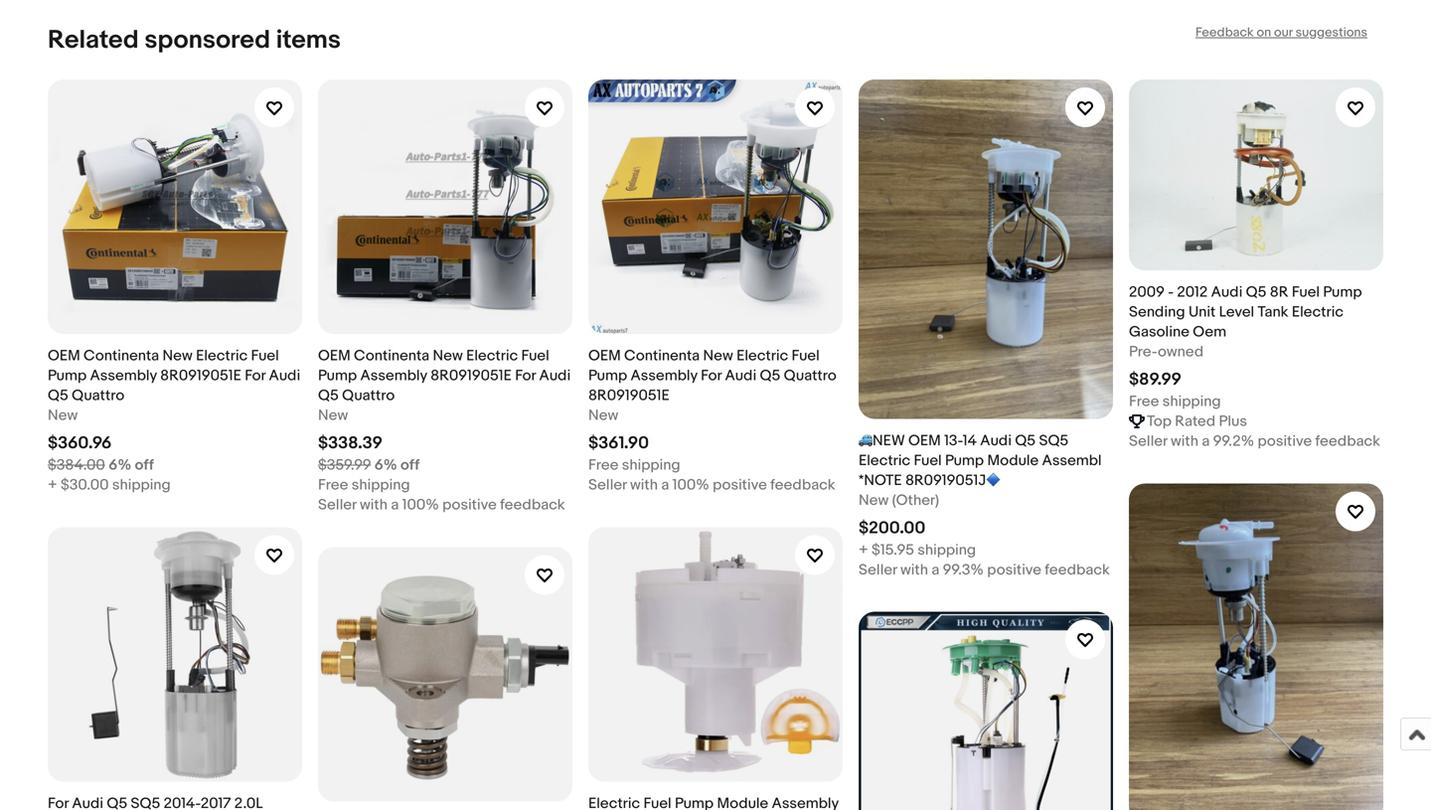 Task type: locate. For each thing, give the bounding box(es) containing it.
shipping up rated
[[1163, 393, 1222, 411]]

0 horizontal spatial 6%
[[109, 456, 132, 474]]

pump inside 🚙new oem 13-14 audi q5 sq5 electric fuel pump module assembl *note 8r0919051j🔷 new (other) $200.00 + $15.95 shipping seller with a 99.3% positive feedback
[[946, 452, 985, 470]]

with down free shipping text field
[[360, 496, 388, 514]]

seller down 'top'
[[1130, 433, 1168, 450]]

+ inside "oem continenta new electric fuel pump assembly 8r0919051e for audi q5 quattro new $360.96 $384.00 6% off + $30.00 shipping"
[[48, 476, 57, 494]]

assembly inside "oem continenta new electric fuel pump assembly 8r0919051e for audi q5 quattro new $360.96 $384.00 6% off + $30.00 shipping"
[[90, 367, 157, 385]]

level
[[1220, 303, 1255, 321]]

new text field up $361.90 text box
[[589, 406, 619, 426]]

0 horizontal spatial free shipping text field
[[589, 455, 681, 475]]

1 vertical spatial free shipping text field
[[589, 455, 681, 475]]

oem inside 'oem continenta new electric fuel pump assembly 8r0919051e for audi q5 quattro new $338.39 $359.99 6% off free shipping seller with a 100% positive feedback'
[[318, 347, 351, 365]]

1 horizontal spatial free shipping text field
[[1130, 392, 1222, 412]]

for inside "oem continenta new electric fuel pump assembly 8r0919051e for audi q5 quattro new $360.96 $384.00 6% off + $30.00 shipping"
[[245, 367, 266, 385]]

2 6% from the left
[[375, 456, 397, 474]]

related
[[48, 25, 139, 56]]

for for $338.39
[[515, 367, 536, 385]]

0 horizontal spatial new text field
[[318, 406, 348, 426]]

1 continenta from the left
[[84, 347, 159, 365]]

q5
[[1247, 283, 1267, 301], [760, 367, 781, 385], [48, 387, 68, 405], [318, 387, 339, 405], [1016, 432, 1036, 450]]

assembly up $361.90 text box
[[631, 367, 698, 385]]

q5 inside 2009 - 2012 audi q5 8r fuel pump sending unit level tank electric gasoline oem pre-owned $89.99 free shipping
[[1247, 283, 1267, 301]]

shipping inside "oem continenta new electric fuel pump assembly 8r0919051e for audi q5 quattro new $360.96 $384.00 6% off + $30.00 shipping"
[[112, 476, 171, 494]]

oem continenta new electric fuel pump assembly 8r0919051e for audi q5 quattro new $338.39 $359.99 6% off free shipping seller with a 100% positive feedback
[[318, 347, 571, 514]]

a
[[1203, 433, 1210, 450], [662, 476, 670, 494], [391, 496, 399, 514], [932, 561, 940, 579]]

free shipping text field for $361.90
[[589, 455, 681, 475]]

fuel for $360.96
[[251, 347, 279, 365]]

with
[[1171, 433, 1199, 450], [630, 476, 658, 494], [360, 496, 388, 514], [901, 561, 929, 579]]

2 horizontal spatial 8r0919051e
[[589, 387, 670, 405]]

2 new text field from the left
[[589, 406, 619, 426]]

oem up $361.90 text box
[[589, 347, 621, 365]]

seller
[[1130, 433, 1168, 450], [589, 476, 627, 494], [318, 496, 357, 514], [859, 561, 898, 579]]

quattro
[[784, 367, 837, 385], [72, 387, 124, 405], [342, 387, 395, 405]]

oem inside "oem continenta new electric fuel pump assembly 8r0919051e for audi q5 quattro new $360.96 $384.00 6% off + $30.00 shipping"
[[48, 347, 80, 365]]

electric inside 'oem continenta new electric fuel pump assembly 8r0919051e for audi q5 quattro new $338.39 $359.99 6% off free shipping seller with a 100% positive feedback'
[[466, 347, 518, 365]]

with inside oem continenta new electric fuel pump assembly for audi q5 quattro 8r0919051e new $361.90 free shipping seller with a 100% positive feedback
[[630, 476, 658, 494]]

new text field up $338.39
[[318, 406, 348, 426]]

2 vertical spatial free
[[318, 476, 348, 494]]

$30.00
[[61, 476, 109, 494]]

with down rated
[[1171, 433, 1199, 450]]

0 horizontal spatial quattro
[[72, 387, 124, 405]]

8r0919051e inside 'oem continenta new electric fuel pump assembly 8r0919051e for audi q5 quattro new $338.39 $359.99 6% off free shipping seller with a 100% positive feedback'
[[431, 367, 512, 385]]

2 horizontal spatial free
[[1130, 393, 1160, 411]]

1 off from the left
[[135, 456, 154, 474]]

1 assembly from the left
[[90, 367, 157, 385]]

assembly for $360.96
[[90, 367, 157, 385]]

electric inside 🚙new oem 13-14 audi q5 sq5 electric fuel pump module assembl *note 8r0919051j🔷 new (other) $200.00 + $15.95 shipping seller with a 99.3% positive feedback
[[859, 452, 911, 470]]

related sponsored items
[[48, 25, 341, 56]]

8r0919051e
[[160, 367, 241, 385], [431, 367, 512, 385], [589, 387, 670, 405]]

group
[[48, 80, 1384, 810]]

continenta
[[84, 347, 159, 365], [354, 347, 430, 365], [625, 347, 700, 365]]

free down $89.99 text box
[[1130, 393, 1160, 411]]

1 6% from the left
[[109, 456, 132, 474]]

electric inside oem continenta new electric fuel pump assembly for audi q5 quattro 8r0919051e new $361.90 free shipping seller with a 100% positive feedback
[[737, 347, 789, 365]]

6% inside 'oem continenta new electric fuel pump assembly 8r0919051e for audi q5 quattro new $338.39 $359.99 6% off free shipping seller with a 100% positive feedback'
[[375, 456, 397, 474]]

new text field for $338.39
[[318, 406, 348, 426]]

oem inside 🚙new oem 13-14 audi q5 sq5 electric fuel pump module assembl *note 8r0919051j🔷 new (other) $200.00 + $15.95 shipping seller with a 99.3% positive feedback
[[909, 432, 941, 450]]

2 assembly from the left
[[360, 367, 427, 385]]

positive inside 🚙new oem 13-14 audi q5 sq5 electric fuel pump module assembl *note 8r0919051j🔷 new (other) $200.00 + $15.95 shipping seller with a 99.3% positive feedback
[[988, 561, 1042, 579]]

seller down $15.95
[[859, 561, 898, 579]]

pump up new text box at the bottom of the page
[[48, 367, 87, 385]]

free down $359.99
[[318, 476, 348, 494]]

+ inside 🚙new oem 13-14 audi q5 sq5 electric fuel pump module assembl *note 8r0919051j🔷 new (other) $200.00 + $15.95 shipping seller with a 99.3% positive feedback
[[859, 541, 869, 559]]

0 horizontal spatial continenta
[[84, 347, 159, 365]]

13-
[[945, 432, 963, 450]]

pump inside "oem continenta new electric fuel pump assembly 8r0919051e for audi q5 quattro new $360.96 $384.00 6% off + $30.00 shipping"
[[48, 367, 87, 385]]

2 horizontal spatial for
[[701, 367, 722, 385]]

1 horizontal spatial quattro
[[342, 387, 395, 405]]

0 vertical spatial 100%
[[673, 476, 710, 494]]

3 assembly from the left
[[631, 367, 698, 385]]

8r0919051j🔷
[[906, 472, 1001, 490]]

owned
[[1158, 343, 1204, 361]]

electric for $361.90
[[737, 347, 789, 365]]

assembly inside 'oem continenta new electric fuel pump assembly 8r0919051e for audi q5 quattro new $338.39 $359.99 6% off free shipping seller with a 100% positive feedback'
[[360, 367, 427, 385]]

shipping
[[1163, 393, 1222, 411], [622, 456, 681, 474], [112, 476, 171, 494], [352, 476, 410, 494], [918, 541, 977, 559]]

assembly for $338.39
[[360, 367, 427, 385]]

group containing $89.99
[[48, 80, 1384, 810]]

0 horizontal spatial +
[[48, 476, 57, 494]]

sponsored
[[145, 25, 270, 56]]

1 horizontal spatial new text field
[[589, 406, 619, 426]]

$338.39 text field
[[318, 433, 383, 454]]

0 horizontal spatial for
[[245, 367, 266, 385]]

shipping up 99.3%
[[918, 541, 977, 559]]

new text field for $361.90
[[589, 406, 619, 426]]

oem left the 13-
[[909, 432, 941, 450]]

a inside oem continenta new electric fuel pump assembly for audi q5 quattro 8r0919051e new $361.90 free shipping seller with a 100% positive feedback
[[662, 476, 670, 494]]

quattro inside oem continenta new electric fuel pump assembly for audi q5 quattro 8r0919051e new $361.90 free shipping seller with a 100% positive feedback
[[784, 367, 837, 385]]

shipping down previous price $384.00 6% off text field
[[112, 476, 171, 494]]

1 vertical spatial +
[[859, 541, 869, 559]]

free shipping text field down $361.90 text box
[[589, 455, 681, 475]]

shipping inside 2009 - 2012 audi q5 8r fuel pump sending unit level tank electric gasoline oem pre-owned $89.99 free shipping
[[1163, 393, 1222, 411]]

free shipping text field up 'top'
[[1130, 392, 1222, 412]]

for
[[245, 367, 266, 385], [515, 367, 536, 385], [701, 367, 722, 385]]

oem continenta new electric fuel pump assembly for audi q5 quattro 8r0919051e new $361.90 free shipping seller with a 100% positive feedback
[[589, 347, 837, 494]]

1 horizontal spatial 8r0919051e
[[431, 367, 512, 385]]

continenta inside oem continenta new electric fuel pump assembly for audi q5 quattro 8r0919051e new $361.90 free shipping seller with a 100% positive feedback
[[625, 347, 700, 365]]

new
[[163, 347, 193, 365], [433, 347, 463, 365], [704, 347, 734, 365], [48, 407, 78, 425], [318, 407, 348, 425], [589, 407, 619, 425], [859, 492, 889, 509]]

2 for from the left
[[515, 367, 536, 385]]

electric inside "oem continenta new electric fuel pump assembly 8r0919051e for audi q5 quattro new $360.96 $384.00 6% off + $30.00 shipping"
[[196, 347, 248, 365]]

1 vertical spatial free
[[589, 456, 619, 474]]

audi
[[1212, 283, 1243, 301], [269, 367, 301, 385], [539, 367, 571, 385], [725, 367, 757, 385], [981, 432, 1012, 450]]

fuel
[[1293, 283, 1321, 301], [251, 347, 279, 365], [522, 347, 550, 365], [792, 347, 820, 365], [914, 452, 942, 470]]

6% for $360.96
[[109, 456, 132, 474]]

plus
[[1220, 413, 1248, 431]]

0 vertical spatial +
[[48, 476, 57, 494]]

Free shipping text field
[[1130, 392, 1222, 412], [589, 455, 681, 475]]

shipping inside 🚙new oem 13-14 audi q5 sq5 electric fuel pump module assembl *note 8r0919051j🔷 new (other) $200.00 + $15.95 shipping seller with a 99.3% positive feedback
[[918, 541, 977, 559]]

positive
[[1258, 433, 1313, 450], [713, 476, 767, 494], [443, 496, 497, 514], [988, 561, 1042, 579]]

pump up $338.39
[[318, 367, 357, 385]]

new inside 🚙new oem 13-14 audi q5 sq5 electric fuel pump module assembl *note 8r0919051j🔷 new (other) $200.00 + $15.95 shipping seller with a 99.3% positive feedback
[[859, 492, 889, 509]]

1 horizontal spatial free
[[589, 456, 619, 474]]

pump right 8r
[[1324, 283, 1363, 301]]

feedback on our suggestions link
[[1196, 25, 1368, 40]]

audi inside 'oem continenta new electric fuel pump assembly 8r0919051e for audi q5 quattro new $338.39 $359.99 6% off free shipping seller with a 100% positive feedback'
[[539, 367, 571, 385]]

free
[[1130, 393, 1160, 411], [589, 456, 619, 474], [318, 476, 348, 494]]

New text field
[[318, 406, 348, 426], [589, 406, 619, 426]]

8r0919051e inside oem continenta new electric fuel pump assembly for audi q5 quattro 8r0919051e new $361.90 free shipping seller with a 100% positive feedback
[[589, 387, 670, 405]]

1 horizontal spatial 100%
[[673, 476, 710, 494]]

continenta up $361.90 text box
[[625, 347, 700, 365]]

1 horizontal spatial +
[[859, 541, 869, 559]]

0 vertical spatial free
[[1130, 393, 1160, 411]]

off inside "oem continenta new electric fuel pump assembly 8r0919051e for audi q5 quattro new $360.96 $384.00 6% off + $30.00 shipping"
[[135, 456, 154, 474]]

a inside 🚙new oem 13-14 audi q5 sq5 electric fuel pump module assembl *note 8r0919051j🔷 new (other) $200.00 + $15.95 shipping seller with a 99.3% positive feedback
[[932, 561, 940, 579]]

0 vertical spatial free shipping text field
[[1130, 392, 1222, 412]]

with down $361.90 text box
[[630, 476, 658, 494]]

feedback
[[1196, 25, 1255, 40]]

+ $15.95 shipping text field
[[859, 540, 977, 560]]

seller down $361.90 text box
[[589, 476, 627, 494]]

oem inside oem continenta new electric fuel pump assembly for audi q5 quattro 8r0919051e new $361.90 free shipping seller with a 100% positive feedback
[[589, 347, 621, 365]]

fuel inside 'oem continenta new electric fuel pump assembly 8r0919051e for audi q5 quattro new $338.39 $359.99 6% off free shipping seller with a 100% positive feedback'
[[522, 347, 550, 365]]

pump for $338.39
[[318, 367, 357, 385]]

audi inside "oem continenta new electric fuel pump assembly 8r0919051e for audi q5 quattro new $360.96 $384.00 6% off + $30.00 shipping"
[[269, 367, 301, 385]]

with down + $15.95 shipping text field
[[901, 561, 929, 579]]

2 horizontal spatial quattro
[[784, 367, 837, 385]]

2 horizontal spatial assembly
[[631, 367, 698, 385]]

100%
[[673, 476, 710, 494], [402, 496, 439, 514]]

8r0919051e for $338.39
[[431, 367, 512, 385]]

off
[[135, 456, 154, 474], [401, 456, 420, 474]]

0 horizontal spatial off
[[135, 456, 154, 474]]

pump inside 2009 - 2012 audi q5 8r fuel pump sending unit level tank electric gasoline oem pre-owned $89.99 free shipping
[[1324, 283, 1363, 301]]

+ for $200.00
[[859, 541, 869, 559]]

free shipping text field for $89.99
[[1130, 392, 1222, 412]]

2 continenta from the left
[[354, 347, 430, 365]]

1 horizontal spatial off
[[401, 456, 420, 474]]

continenta for $361.90
[[625, 347, 700, 365]]

fuel inside 2009 - 2012 audi q5 8r fuel pump sending unit level tank electric gasoline oem pre-owned $89.99 free shipping
[[1293, 283, 1321, 301]]

8r0919051e inside "oem continenta new electric fuel pump assembly 8r0919051e for audi q5 quattro new $360.96 $384.00 6% off + $30.00 shipping"
[[160, 367, 241, 385]]

0 horizontal spatial assembly
[[90, 367, 157, 385]]

shipping down previous price $359.99 6% off "text field"
[[352, 476, 410, 494]]

2 off from the left
[[401, 456, 420, 474]]

1 horizontal spatial 6%
[[375, 456, 397, 474]]

pump inside 'oem continenta new electric fuel pump assembly 8r0919051e for audi q5 quattro new $338.39 $359.99 6% off free shipping seller with a 100% positive feedback'
[[318, 367, 357, 385]]

shipping inside 'oem continenta new electric fuel pump assembly 8r0919051e for audi q5 quattro new $338.39 $359.99 6% off free shipping seller with a 100% positive feedback'
[[352, 476, 410, 494]]

quattro inside "oem continenta new electric fuel pump assembly 8r0919051e for audi q5 quattro new $360.96 $384.00 6% off + $30.00 shipping"
[[72, 387, 124, 405]]

pump inside oem continenta new electric fuel pump assembly for audi q5 quattro 8r0919051e new $361.90 free shipping seller with a 100% positive feedback
[[589, 367, 628, 385]]

for inside 'oem continenta new electric fuel pump assembly 8r0919051e for audi q5 quattro new $338.39 $359.99 6% off free shipping seller with a 100% positive feedback'
[[515, 367, 536, 385]]

1 horizontal spatial continenta
[[354, 347, 430, 365]]

for for $360.96
[[245, 367, 266, 385]]

$89.99 text field
[[1130, 369, 1182, 390]]

module
[[988, 452, 1039, 470]]

assembly
[[90, 367, 157, 385], [360, 367, 427, 385], [631, 367, 698, 385]]

+ down $384.00
[[48, 476, 57, 494]]

electric
[[1293, 303, 1344, 321], [196, 347, 248, 365], [466, 347, 518, 365], [737, 347, 789, 365], [859, 452, 911, 470]]

1 horizontal spatial assembly
[[360, 367, 427, 385]]

seller down free shipping text field
[[318, 496, 357, 514]]

6% up free shipping text field
[[375, 456, 397, 474]]

a inside 'oem continenta new electric fuel pump assembly 8r0919051e for audi q5 quattro new $338.39 $359.99 6% off free shipping seller with a 100% positive feedback'
[[391, 496, 399, 514]]

off inside 'oem continenta new electric fuel pump assembly 8r0919051e for audi q5 quattro new $338.39 $359.99 6% off free shipping seller with a 100% positive feedback'
[[401, 456, 420, 474]]

feedback
[[1316, 433, 1381, 450], [771, 476, 836, 494], [500, 496, 565, 514], [1045, 561, 1111, 579]]

fuel inside "oem continenta new electric fuel pump assembly 8r0919051e for audi q5 quattro new $360.96 $384.00 6% off + $30.00 shipping"
[[251, 347, 279, 365]]

0 horizontal spatial 100%
[[402, 496, 439, 514]]

oem up $338.39 text box
[[318, 347, 351, 365]]

continenta inside 'oem continenta new electric fuel pump assembly 8r0919051e for audi q5 quattro new $338.39 $359.99 6% off free shipping seller with a 100% positive feedback'
[[354, 347, 430, 365]]

6% for $338.39
[[375, 456, 397, 474]]

seller inside 'oem continenta new electric fuel pump assembly 8r0919051e for audi q5 quattro new $338.39 $359.99 6% off free shipping seller with a 100% positive feedback'
[[318, 496, 357, 514]]

$360.96 text field
[[48, 433, 112, 454]]

previous price $359.99 6% off text field
[[318, 455, 420, 475]]

$359.99
[[318, 456, 371, 474]]

1 horizontal spatial for
[[515, 367, 536, 385]]

oem
[[48, 347, 80, 365], [318, 347, 351, 365], [589, 347, 621, 365], [909, 432, 941, 450]]

free down $361.90 text box
[[589, 456, 619, 474]]

3 continenta from the left
[[625, 347, 700, 365]]

pump
[[1324, 283, 1363, 301], [48, 367, 87, 385], [318, 367, 357, 385], [589, 367, 628, 385], [946, 452, 985, 470]]

+ for $360.96
[[48, 476, 57, 494]]

assembly up the $360.96 'text box' on the bottom left of the page
[[90, 367, 157, 385]]

audi inside 2009 - 2012 audi q5 8r fuel pump sending unit level tank electric gasoline oem pre-owned $89.99 free shipping
[[1212, 283, 1243, 301]]

audi inside 🚙new oem 13-14 audi q5 sq5 electric fuel pump module assembl *note 8r0919051j🔷 new (other) $200.00 + $15.95 shipping seller with a 99.3% positive feedback
[[981, 432, 1012, 450]]

3 for from the left
[[701, 367, 722, 385]]

q5 inside "oem continenta new electric fuel pump assembly 8r0919051e for audi q5 quattro new $360.96 $384.00 6% off + $30.00 shipping"
[[48, 387, 68, 405]]

Free shipping text field
[[318, 475, 410, 495]]

unit
[[1189, 303, 1216, 321]]

q5 inside 'oem continenta new electric fuel pump assembly 8r0919051e for audi q5 quattro new $338.39 $359.99 6% off free shipping seller with a 100% positive feedback'
[[318, 387, 339, 405]]

off up + $30.00 shipping text box
[[135, 456, 154, 474]]

pump up $361.90 text box
[[589, 367, 628, 385]]

+ left $15.95
[[859, 541, 869, 559]]

items
[[276, 25, 341, 56]]

seller inside text field
[[1130, 433, 1168, 450]]

continenta up $338.39 text box
[[354, 347, 430, 365]]

Top Rated Plus text field
[[1148, 412, 1248, 432]]

6% up + $30.00 shipping text box
[[109, 456, 132, 474]]

1 for from the left
[[245, 367, 266, 385]]

oem up new text box at the bottom of the page
[[48, 347, 80, 365]]

assembly inside oem continenta new electric fuel pump assembly for audi q5 quattro 8r0919051e new $361.90 free shipping seller with a 100% positive feedback
[[631, 367, 698, 385]]

pump for $360.96
[[48, 367, 87, 385]]

quattro for $338.39
[[342, 387, 395, 405]]

Seller with a 99.2% positive feedback text field
[[1130, 432, 1381, 451]]

pump down 14
[[946, 452, 985, 470]]

2012
[[1178, 283, 1208, 301]]

100% inside 'oem continenta new electric fuel pump assembly 8r0919051e for audi q5 quattro new $338.39 $359.99 6% off free shipping seller with a 100% positive feedback'
[[402, 496, 439, 514]]

continenta up "$360.96" on the bottom left of page
[[84, 347, 159, 365]]

sq5
[[1040, 432, 1069, 450]]

🚙new
[[859, 432, 906, 450]]

quattro inside 'oem continenta new electric fuel pump assembly 8r0919051e for audi q5 quattro new $338.39 $359.99 6% off free shipping seller with a 100% positive feedback'
[[342, 387, 395, 405]]

continenta inside "oem continenta new electric fuel pump assembly 8r0919051e for audi q5 quattro new $360.96 $384.00 6% off + $30.00 shipping"
[[84, 347, 159, 365]]

6%
[[109, 456, 132, 474], [375, 456, 397, 474]]

assembly up $338.39
[[360, 367, 427, 385]]

off up free shipping text field
[[401, 456, 420, 474]]

assembly for $361.90
[[631, 367, 698, 385]]

1 new text field from the left
[[318, 406, 348, 426]]

1 vertical spatial 100%
[[402, 496, 439, 514]]

off for $360.96
[[135, 456, 154, 474]]

shipping down $361.90 text box
[[622, 456, 681, 474]]

oem
[[1194, 323, 1227, 341]]

2 horizontal spatial continenta
[[625, 347, 700, 365]]

New (Other) text field
[[859, 491, 940, 510]]

0 horizontal spatial 8r0919051e
[[160, 367, 241, 385]]

fuel inside oem continenta new electric fuel pump assembly for audi q5 quattro 8r0919051e new $361.90 free shipping seller with a 100% positive feedback
[[792, 347, 820, 365]]

Seller with a 100% positive feedback text field
[[589, 475, 836, 495]]

+
[[48, 476, 57, 494], [859, 541, 869, 559]]

for inside oem continenta new electric fuel pump assembly for audi q5 quattro 8r0919051e new $361.90 free shipping seller with a 100% positive feedback
[[701, 367, 722, 385]]

0 horizontal spatial free
[[318, 476, 348, 494]]

100% inside oem continenta new electric fuel pump assembly for audi q5 quattro 8r0919051e new $361.90 free shipping seller with a 100% positive feedback
[[673, 476, 710, 494]]

electric for $338.39
[[466, 347, 518, 365]]

6% inside "oem continenta new electric fuel pump assembly 8r0919051e for audi q5 quattro new $360.96 $384.00 6% off + $30.00 shipping"
[[109, 456, 132, 474]]



Task type: describe. For each thing, give the bounding box(es) containing it.
on
[[1257, 25, 1272, 40]]

99.3%
[[943, 561, 984, 579]]

continenta for $338.39
[[354, 347, 430, 365]]

fuel for $338.39
[[522, 347, 550, 365]]

fuel inside 🚙new oem 13-14 audi q5 sq5 electric fuel pump module assembl *note 8r0919051j🔷 new (other) $200.00 + $15.95 shipping seller with a 99.3% positive feedback
[[914, 452, 942, 470]]

feedback inside 'oem continenta new electric fuel pump assembly 8r0919051e for audi q5 quattro new $338.39 $359.99 6% off free shipping seller with a 100% positive feedback'
[[500, 496, 565, 514]]

oem for $338.39
[[318, 347, 351, 365]]

🚙new oem 13-14 audi q5 sq5 electric fuel pump module assembl *note 8r0919051j🔷 new (other) $200.00 + $15.95 shipping seller with a 99.3% positive feedback
[[859, 432, 1111, 579]]

oem for $361.90
[[589, 347, 621, 365]]

$200.00 text field
[[859, 518, 926, 539]]

with inside 'oem continenta new electric fuel pump assembly 8r0919051e for audi q5 quattro new $338.39 $359.99 6% off free shipping seller with a 100% positive feedback'
[[360, 496, 388, 514]]

off for $338.39
[[401, 456, 420, 474]]

free inside 'oem continenta new electric fuel pump assembly 8r0919051e for audi q5 quattro new $338.39 $359.99 6% off free shipping seller with a 100% positive feedback'
[[318, 476, 348, 494]]

fuel for $361.90
[[792, 347, 820, 365]]

continenta for $360.96
[[84, 347, 159, 365]]

tank
[[1258, 303, 1289, 321]]

$338.39
[[318, 433, 383, 454]]

electric for $360.96
[[196, 347, 248, 365]]

our
[[1275, 25, 1293, 40]]

feedback inside 🚙new oem 13-14 audi q5 sq5 electric fuel pump module assembl *note 8r0919051j🔷 new (other) $200.00 + $15.95 shipping seller with a 99.3% positive feedback
[[1045, 561, 1111, 579]]

2009
[[1130, 283, 1165, 301]]

$361.90
[[589, 433, 649, 454]]

seller inside oem continenta new electric fuel pump assembly for audi q5 quattro 8r0919051e new $361.90 free shipping seller with a 100% positive feedback
[[589, 476, 627, 494]]

free inside oem continenta new electric fuel pump assembly for audi q5 quattro 8r0919051e new $361.90 free shipping seller with a 100% positive feedback
[[589, 456, 619, 474]]

Seller with a 100% positive feedback text field
[[318, 495, 565, 515]]

pre-
[[1130, 343, 1158, 361]]

2009 - 2012 audi q5 8r fuel pump sending unit level tank electric gasoline oem pre-owned $89.99 free shipping
[[1130, 283, 1363, 411]]

feedback inside text field
[[1316, 433, 1381, 450]]

shipping inside oem continenta new electric fuel pump assembly for audi q5 quattro 8r0919051e new $361.90 free shipping seller with a 100% positive feedback
[[622, 456, 681, 474]]

free inside 2009 - 2012 audi q5 8r fuel pump sending unit level tank electric gasoline oem pre-owned $89.99 free shipping
[[1130, 393, 1160, 411]]

(other)
[[893, 492, 940, 509]]

feedback on our suggestions
[[1196, 25, 1368, 40]]

top
[[1148, 413, 1172, 431]]

99.2%
[[1214, 433, 1255, 450]]

$384.00
[[48, 456, 105, 474]]

shipping for owned
[[1163, 393, 1222, 411]]

New text field
[[48, 406, 78, 426]]

suggestions
[[1296, 25, 1368, 40]]

seller with a 99.2% positive feedback
[[1130, 433, 1381, 450]]

positive inside 'oem continenta new electric fuel pump assembly 8r0919051e for audi q5 quattro new $338.39 $359.99 6% off free shipping seller with a 100% positive feedback'
[[443, 496, 497, 514]]

+ $30.00 shipping text field
[[48, 475, 171, 495]]

pump for $361.90
[[589, 367, 628, 385]]

8r0919051e for $360.96
[[160, 367, 241, 385]]

gasoline
[[1130, 323, 1190, 341]]

oem continenta new electric fuel pump assembly 8r0919051e for audi q5 quattro new $360.96 $384.00 6% off + $30.00 shipping
[[48, 347, 301, 494]]

Pre-owned text field
[[1130, 342, 1204, 362]]

shipping for $200.00
[[918, 541, 977, 559]]

positive inside text field
[[1258, 433, 1313, 450]]

seller inside 🚙new oem 13-14 audi q5 sq5 electric fuel pump module assembl *note 8r0919051j🔷 new (other) $200.00 + $15.95 shipping seller with a 99.3% positive feedback
[[859, 561, 898, 579]]

8r
[[1271, 283, 1289, 301]]

$361.90 text field
[[589, 433, 649, 454]]

positive inside oem continenta new electric fuel pump assembly for audi q5 quattro 8r0919051e new $361.90 free shipping seller with a 100% positive feedback
[[713, 476, 767, 494]]

top rated plus
[[1148, 413, 1248, 431]]

*note
[[859, 472, 902, 490]]

-
[[1169, 283, 1174, 301]]

$200.00
[[859, 518, 926, 539]]

q5 inside 🚙new oem 13-14 audi q5 sq5 electric fuel pump module assembl *note 8r0919051j🔷 new (other) $200.00 + $15.95 shipping seller with a 99.3% positive feedback
[[1016, 432, 1036, 450]]

rated
[[1176, 413, 1216, 431]]

oem for $360.96
[[48, 347, 80, 365]]

$15.95
[[872, 541, 915, 559]]

shipping for off
[[112, 476, 171, 494]]

14
[[963, 432, 977, 450]]

electric inside 2009 - 2012 audi q5 8r fuel pump sending unit level tank electric gasoline oem pre-owned $89.99 free shipping
[[1293, 303, 1344, 321]]

q5 inside oem continenta new electric fuel pump assembly for audi q5 quattro 8r0919051e new $361.90 free shipping seller with a 100% positive feedback
[[760, 367, 781, 385]]

with inside 🚙new oem 13-14 audi q5 sq5 electric fuel pump module assembl *note 8r0919051j🔷 new (other) $200.00 + $15.95 shipping seller with a 99.3% positive feedback
[[901, 561, 929, 579]]

assembl
[[1043, 452, 1102, 470]]

Seller with a 99.3% positive feedback text field
[[859, 560, 1111, 580]]

feedback inside oem continenta new electric fuel pump assembly for audi q5 quattro 8r0919051e new $361.90 free shipping seller with a 100% positive feedback
[[771, 476, 836, 494]]

$360.96
[[48, 433, 112, 454]]

sending
[[1130, 303, 1186, 321]]

$89.99
[[1130, 369, 1182, 390]]

previous price $384.00 6% off text field
[[48, 455, 154, 475]]

audi inside oem continenta new electric fuel pump assembly for audi q5 quattro 8r0919051e new $361.90 free shipping seller with a 100% positive feedback
[[725, 367, 757, 385]]

with inside text field
[[1171, 433, 1199, 450]]

quattro for $360.96
[[72, 387, 124, 405]]

a inside text field
[[1203, 433, 1210, 450]]



Task type: vqa. For each thing, say whether or not it's contained in the screenshot.
Sell
no



